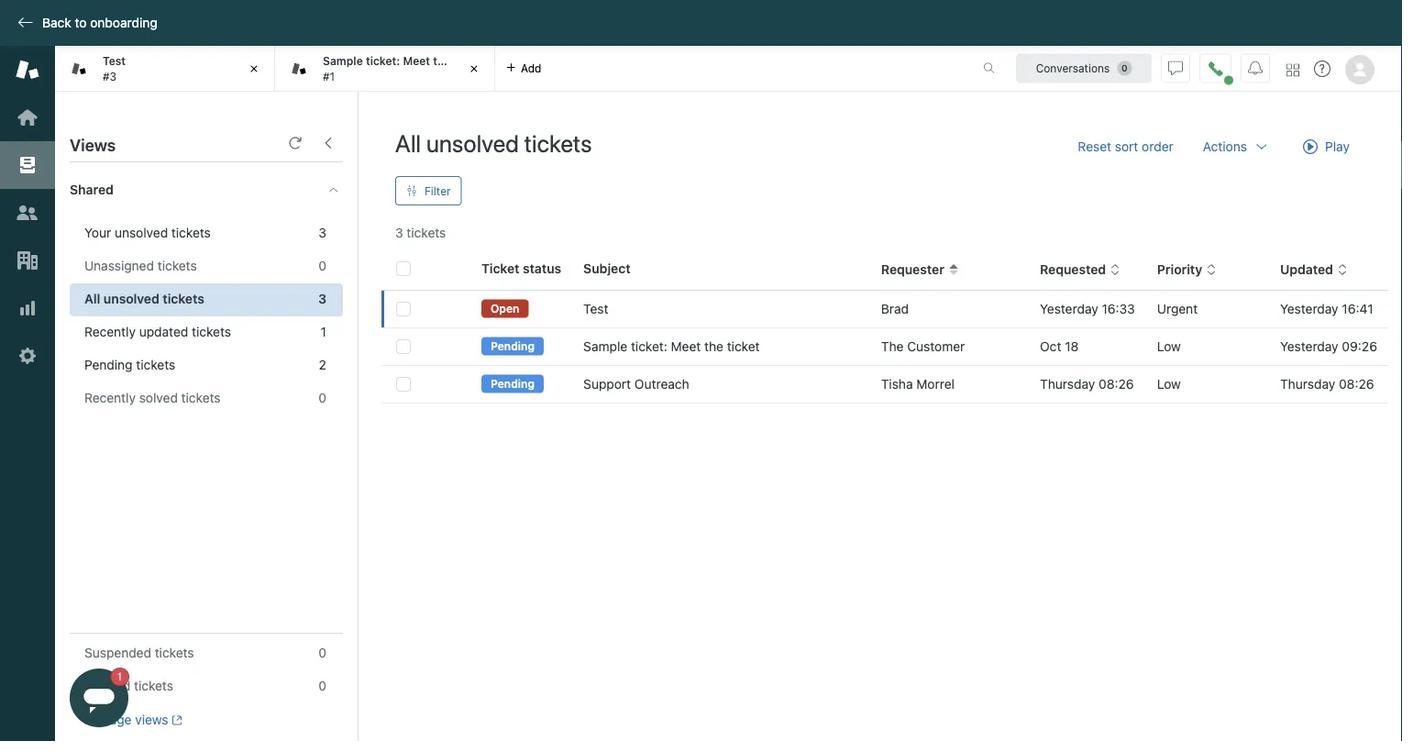Task type: locate. For each thing, give the bounding box(es) containing it.
to
[[75, 15, 87, 30]]

tickets down your unsolved tickets
[[158, 258, 197, 273]]

shared heading
[[55, 162, 358, 217]]

1 vertical spatial meet
[[671, 339, 701, 354]]

0 horizontal spatial ticket
[[454, 55, 484, 68]]

1 vertical spatial all
[[84, 291, 100, 306]]

yesterday for yesterday 16:41
[[1281, 301, 1339, 317]]

1
[[321, 324, 327, 339]]

tickets up deleted tickets
[[155, 645, 194, 661]]

1 thursday from the left
[[1040, 377, 1096, 392]]

your
[[84, 225, 111, 240]]

unassigned tickets
[[84, 258, 197, 273]]

1 thursday 08:26 from the left
[[1040, 377, 1135, 392]]

1 0 from the top
[[319, 258, 327, 273]]

close image
[[245, 60, 263, 78], [465, 60, 483, 78]]

tickets down add
[[525, 129, 592, 157]]

the inside row
[[705, 339, 724, 354]]

row down brad
[[382, 328, 1389, 366]]

1 vertical spatial sample
[[584, 339, 628, 354]]

0 vertical spatial all
[[395, 129, 421, 157]]

1 horizontal spatial the
[[705, 339, 724, 354]]

yesterday down yesterday 16:41
[[1281, 339, 1339, 354]]

yesterday
[[1040, 301, 1099, 317], [1281, 301, 1339, 317], [1281, 339, 1339, 354]]

(opens in a new tab) image
[[168, 715, 182, 726]]

0 horizontal spatial meet
[[403, 55, 430, 68]]

0 horizontal spatial 08:26
[[1099, 377, 1135, 392]]

2 vertical spatial unsolved
[[104, 291, 159, 306]]

2 close image from the left
[[465, 60, 483, 78]]

recently down the pending tickets
[[84, 390, 136, 405]]

zendesk support image
[[16, 58, 39, 82]]

1 horizontal spatial 08:26
[[1339, 377, 1375, 392]]

1 horizontal spatial all unsolved tickets
[[395, 129, 592, 157]]

1 horizontal spatial thursday 08:26
[[1281, 377, 1375, 392]]

3
[[319, 225, 327, 240], [395, 225, 403, 240], [318, 291, 327, 306]]

0 horizontal spatial sample
[[323, 55, 363, 68]]

all up 'filter' button
[[395, 129, 421, 157]]

yesterday up 18
[[1040, 301, 1099, 317]]

0 vertical spatial sample
[[323, 55, 363, 68]]

3 down 'filter' button
[[395, 225, 403, 240]]

row down the
[[382, 366, 1389, 403]]

row
[[382, 291, 1389, 328], [382, 328, 1389, 366], [382, 366, 1389, 403]]

18
[[1065, 339, 1079, 354]]

refresh views pane image
[[288, 136, 303, 150]]

0 vertical spatial recently
[[84, 324, 136, 339]]

views
[[70, 135, 116, 155]]

0 vertical spatial test
[[103, 55, 126, 68]]

all unsolved tickets up filter
[[395, 129, 592, 157]]

0 vertical spatial meet
[[403, 55, 430, 68]]

0
[[319, 258, 327, 273], [319, 390, 327, 405], [319, 645, 327, 661], [319, 678, 327, 694]]

test
[[103, 55, 126, 68], [584, 301, 609, 317]]

thursday 08:26 down 18
[[1040, 377, 1135, 392]]

button displays agent's chat status as invisible. image
[[1169, 61, 1183, 76]]

1 horizontal spatial ticket
[[727, 339, 760, 354]]

updated
[[1281, 262, 1334, 277]]

meet
[[403, 55, 430, 68], [671, 339, 701, 354]]

ticket: inside sample ticket: meet the ticket #1
[[366, 55, 400, 68]]

0 horizontal spatial all unsolved tickets
[[84, 291, 204, 306]]

1 recently from the top
[[84, 324, 136, 339]]

manage views
[[84, 712, 168, 728]]

4 0 from the top
[[319, 678, 327, 694]]

back to onboarding
[[42, 15, 158, 30]]

2 vertical spatial pending
[[491, 377, 535, 390]]

1 vertical spatial low
[[1158, 377, 1181, 392]]

1 horizontal spatial test
[[584, 301, 609, 317]]

oct
[[1040, 339, 1062, 354]]

0 horizontal spatial the
[[433, 55, 451, 68]]

play
[[1326, 139, 1350, 154]]

0 vertical spatial pending
[[491, 340, 535, 353]]

reset sort order
[[1078, 139, 1174, 154]]

1 08:26 from the left
[[1099, 377, 1135, 392]]

08:26 down 16:33
[[1099, 377, 1135, 392]]

1 vertical spatial test
[[584, 301, 609, 317]]

ticket for sample ticket: meet the ticket
[[727, 339, 760, 354]]

test down subject
[[584, 301, 609, 317]]

2 thursday 08:26 from the left
[[1281, 377, 1375, 392]]

ticket inside sample ticket: meet the ticket #1
[[454, 55, 484, 68]]

thursday down yesterday 09:26
[[1281, 377, 1336, 392]]

2 row from the top
[[382, 328, 1389, 366]]

3 row from the top
[[382, 366, 1389, 403]]

0 vertical spatial ticket:
[[366, 55, 400, 68]]

oct 18
[[1040, 339, 1079, 354]]

ticket
[[454, 55, 484, 68], [727, 339, 760, 354]]

0 horizontal spatial close image
[[245, 60, 263, 78]]

get started image
[[16, 106, 39, 129]]

1 horizontal spatial ticket:
[[631, 339, 668, 354]]

0 horizontal spatial all
[[84, 291, 100, 306]]

all
[[395, 129, 421, 157], [84, 291, 100, 306]]

tickets right solved
[[181, 390, 221, 405]]

sample up #1
[[323, 55, 363, 68]]

unsolved up 'unassigned tickets'
[[115, 225, 168, 240]]

unsolved down 'unassigned tickets'
[[104, 291, 159, 306]]

2 tab from the left
[[275, 46, 495, 92]]

meet inside sample ticket: meet the ticket #1
[[403, 55, 430, 68]]

deleted
[[84, 678, 130, 694]]

requested
[[1040, 262, 1107, 277]]

1 horizontal spatial sample
[[584, 339, 628, 354]]

support
[[584, 377, 631, 392]]

16:41
[[1343, 301, 1374, 317]]

unsolved up filter
[[426, 129, 519, 157]]

test #3
[[103, 55, 126, 83]]

tisha morrel
[[881, 377, 955, 392]]

close image left add popup button
[[465, 60, 483, 78]]

ticket: for sample ticket: meet the ticket
[[631, 339, 668, 354]]

tickets right updated
[[192, 324, 231, 339]]

sample inside sample ticket: meet the ticket #1
[[323, 55, 363, 68]]

2 08:26 from the left
[[1339, 377, 1375, 392]]

0 horizontal spatial thursday 08:26
[[1040, 377, 1135, 392]]

all unsolved tickets down 'unassigned tickets'
[[84, 291, 204, 306]]

0 horizontal spatial ticket:
[[366, 55, 400, 68]]

thursday
[[1040, 377, 1096, 392], [1281, 377, 1336, 392]]

thursday 08:26
[[1040, 377, 1135, 392], [1281, 377, 1375, 392]]

3 down collapse views pane image
[[319, 225, 327, 240]]

tab
[[55, 46, 275, 92], [275, 46, 495, 92]]

sample
[[323, 55, 363, 68], [584, 339, 628, 354]]

1 horizontal spatial meet
[[671, 339, 701, 354]]

play button
[[1288, 128, 1366, 165]]

low for thursday 08:26
[[1158, 377, 1181, 392]]

suspended
[[84, 645, 151, 661]]

yesterday down 'updated' button
[[1281, 301, 1339, 317]]

pending
[[491, 340, 535, 353], [84, 357, 133, 372], [491, 377, 535, 390]]

3 up "1"
[[318, 291, 327, 306]]

1 horizontal spatial thursday
[[1281, 377, 1336, 392]]

sample for sample ticket: meet the ticket #1
[[323, 55, 363, 68]]

0 vertical spatial low
[[1158, 339, 1181, 354]]

1 vertical spatial ticket:
[[631, 339, 668, 354]]

close image for test
[[245, 60, 263, 78]]

recently for recently updated tickets
[[84, 324, 136, 339]]

updated button
[[1281, 262, 1349, 278]]

row containing support outreach
[[382, 366, 1389, 403]]

sample ticket: meet the ticket #1
[[323, 55, 484, 83]]

tickets down 'filter' button
[[407, 225, 446, 240]]

open
[[491, 302, 520, 315]]

unsolved
[[426, 129, 519, 157], [115, 225, 168, 240], [104, 291, 159, 306]]

recently for recently solved tickets
[[84, 390, 136, 405]]

yesterday 16:41
[[1281, 301, 1374, 317]]

tickets down recently updated tickets
[[136, 357, 175, 372]]

yesterday for yesterday 16:33
[[1040, 301, 1099, 317]]

zendesk products image
[[1287, 64, 1300, 77]]

get help image
[[1315, 61, 1331, 77]]

1 vertical spatial recently
[[84, 390, 136, 405]]

0 horizontal spatial test
[[103, 55, 126, 68]]

shared
[[70, 182, 114, 197]]

close image left #1
[[245, 60, 263, 78]]

suspended tickets
[[84, 645, 194, 661]]

1 row from the top
[[382, 291, 1389, 328]]

all unsolved tickets
[[395, 129, 592, 157], [84, 291, 204, 306]]

test up #3 on the top of the page
[[103, 55, 126, 68]]

2 low from the top
[[1158, 377, 1181, 392]]

ticket:
[[366, 55, 400, 68], [631, 339, 668, 354]]

1 vertical spatial the
[[705, 339, 724, 354]]

2 recently from the top
[[84, 390, 136, 405]]

sample for sample ticket: meet the ticket
[[584, 339, 628, 354]]

customers image
[[16, 201, 39, 225]]

3 0 from the top
[[319, 645, 327, 661]]

test inside 'tabs' "tab list"
[[103, 55, 126, 68]]

the inside sample ticket: meet the ticket #1
[[433, 55, 451, 68]]

thursday 08:26 down yesterday 09:26
[[1281, 377, 1375, 392]]

1 tab from the left
[[55, 46, 275, 92]]

support outreach link
[[584, 375, 690, 394]]

the
[[433, 55, 451, 68], [705, 339, 724, 354]]

2 0 from the top
[[319, 390, 327, 405]]

ticket for sample ticket: meet the ticket #1
[[454, 55, 484, 68]]

all down unassigned
[[84, 291, 100, 306]]

back to onboarding link
[[0, 15, 167, 31]]

the customer
[[881, 339, 965, 354]]

row up the
[[382, 291, 1389, 328]]

sample up "support"
[[584, 339, 628, 354]]

recently up the pending tickets
[[84, 324, 136, 339]]

08:26 down 09:26
[[1339, 377, 1375, 392]]

add button
[[495, 46, 553, 91]]

solved
[[139, 390, 178, 405]]

0 vertical spatial ticket
[[454, 55, 484, 68]]

0 vertical spatial the
[[433, 55, 451, 68]]

1 vertical spatial all unsolved tickets
[[84, 291, 204, 306]]

1 horizontal spatial close image
[[465, 60, 483, 78]]

test for test
[[584, 301, 609, 317]]

yesterday for yesterday 09:26
[[1281, 339, 1339, 354]]

add
[[521, 62, 542, 75]]

1 low from the top
[[1158, 339, 1181, 354]]

0 horizontal spatial thursday
[[1040, 377, 1096, 392]]

0 for recently solved tickets
[[319, 390, 327, 405]]

pending for support outreach
[[491, 377, 535, 390]]

tickets
[[525, 129, 592, 157], [171, 225, 211, 240], [407, 225, 446, 240], [158, 258, 197, 273], [163, 291, 204, 306], [192, 324, 231, 339], [136, 357, 175, 372], [181, 390, 221, 405], [155, 645, 194, 661], [134, 678, 173, 694]]

thursday down 18
[[1040, 377, 1096, 392]]

reporting image
[[16, 296, 39, 320]]

1 close image from the left
[[245, 60, 263, 78]]

low
[[1158, 339, 1181, 354], [1158, 377, 1181, 392]]

1 vertical spatial ticket
[[727, 339, 760, 354]]

subject
[[584, 261, 631, 276]]

08:26
[[1099, 377, 1135, 392], [1339, 377, 1375, 392]]



Task type: vqa. For each thing, say whether or not it's contained in the screenshot.


Task type: describe. For each thing, give the bounding box(es) containing it.
yesterday 16:33
[[1040, 301, 1136, 317]]

tickets down the "shared" 'dropdown button'
[[171, 225, 211, 240]]

admin image
[[16, 344, 39, 368]]

onboarding
[[90, 15, 158, 30]]

0 vertical spatial all unsolved tickets
[[395, 129, 592, 157]]

zendesk image
[[0, 739, 55, 741]]

pending for sample ticket: meet the ticket
[[491, 340, 535, 353]]

tab containing sample ticket: meet the ticket
[[275, 46, 495, 92]]

views image
[[16, 153, 39, 177]]

0 vertical spatial unsolved
[[426, 129, 519, 157]]

manage
[[84, 712, 132, 728]]

requester
[[881, 262, 945, 277]]

organizations image
[[16, 249, 39, 272]]

unassigned
[[84, 258, 154, 273]]

customer
[[908, 339, 965, 354]]

2 thursday from the left
[[1281, 377, 1336, 392]]

1 vertical spatial pending
[[84, 357, 133, 372]]

conversations button
[[1016, 54, 1152, 83]]

0 for deleted tickets
[[319, 678, 327, 694]]

tickets up the views in the left bottom of the page
[[134, 678, 173, 694]]

manage views link
[[84, 712, 182, 728]]

actions
[[1203, 139, 1248, 154]]

1 vertical spatial unsolved
[[115, 225, 168, 240]]

reset sort order button
[[1064, 128, 1189, 165]]

filter button
[[395, 176, 462, 205]]

back
[[42, 15, 71, 30]]

2
[[319, 357, 327, 372]]

recently updated tickets
[[84, 324, 231, 339]]

priority
[[1158, 262, 1203, 277]]

morrel
[[917, 377, 955, 392]]

deleted tickets
[[84, 678, 173, 694]]

reset
[[1078, 139, 1112, 154]]

tisha
[[881, 377, 913, 392]]

tab containing test
[[55, 46, 275, 92]]

actions button
[[1189, 128, 1284, 165]]

tickets up updated
[[163, 291, 204, 306]]

the for sample ticket: meet the ticket #1
[[433, 55, 451, 68]]

meet for sample ticket: meet the ticket #1
[[403, 55, 430, 68]]

ticket
[[482, 261, 520, 276]]

09:26
[[1343, 339, 1378, 354]]

the
[[881, 339, 904, 354]]

row containing sample ticket: meet the ticket
[[382, 328, 1389, 366]]

16:33
[[1102, 301, 1136, 317]]

yesterday 09:26
[[1281, 339, 1378, 354]]

#3
[[103, 70, 117, 83]]

filter
[[425, 184, 451, 197]]

views
[[135, 712, 168, 728]]

notifications image
[[1249, 61, 1263, 76]]

pending tickets
[[84, 357, 175, 372]]

priority button
[[1158, 262, 1218, 278]]

recently solved tickets
[[84, 390, 221, 405]]

requester button
[[881, 262, 959, 278]]

3 for all unsolved tickets
[[318, 291, 327, 306]]

brad
[[881, 301, 909, 317]]

0 for unassigned tickets
[[319, 258, 327, 273]]

requested button
[[1040, 262, 1121, 278]]

0 for suspended tickets
[[319, 645, 327, 661]]

low for oct 18
[[1158, 339, 1181, 354]]

conversations
[[1036, 62, 1110, 75]]

your unsolved tickets
[[84, 225, 211, 240]]

main element
[[0, 46, 55, 741]]

#1
[[323, 70, 335, 83]]

updated
[[139, 324, 188, 339]]

the for sample ticket: meet the ticket
[[705, 339, 724, 354]]

collapse views pane image
[[321, 136, 336, 150]]

status
[[523, 261, 562, 276]]

ticket: for sample ticket: meet the ticket #1
[[366, 55, 400, 68]]

sample ticket: meet the ticket
[[584, 339, 760, 354]]

test link
[[584, 300, 609, 318]]

3 tickets
[[395, 225, 446, 240]]

outreach
[[635, 377, 690, 392]]

test for test #3
[[103, 55, 126, 68]]

shared button
[[55, 162, 309, 217]]

sample ticket: meet the ticket link
[[584, 338, 760, 356]]

ticket status
[[482, 261, 562, 276]]

sort
[[1115, 139, 1139, 154]]

order
[[1142, 139, 1174, 154]]

row containing test
[[382, 291, 1389, 328]]

tabs tab list
[[55, 46, 964, 92]]

meet for sample ticket: meet the ticket
[[671, 339, 701, 354]]

1 horizontal spatial all
[[395, 129, 421, 157]]

support outreach
[[584, 377, 690, 392]]

3 for your unsolved tickets
[[319, 225, 327, 240]]

close image for sample ticket: meet the ticket
[[465, 60, 483, 78]]

urgent
[[1158, 301, 1198, 317]]



